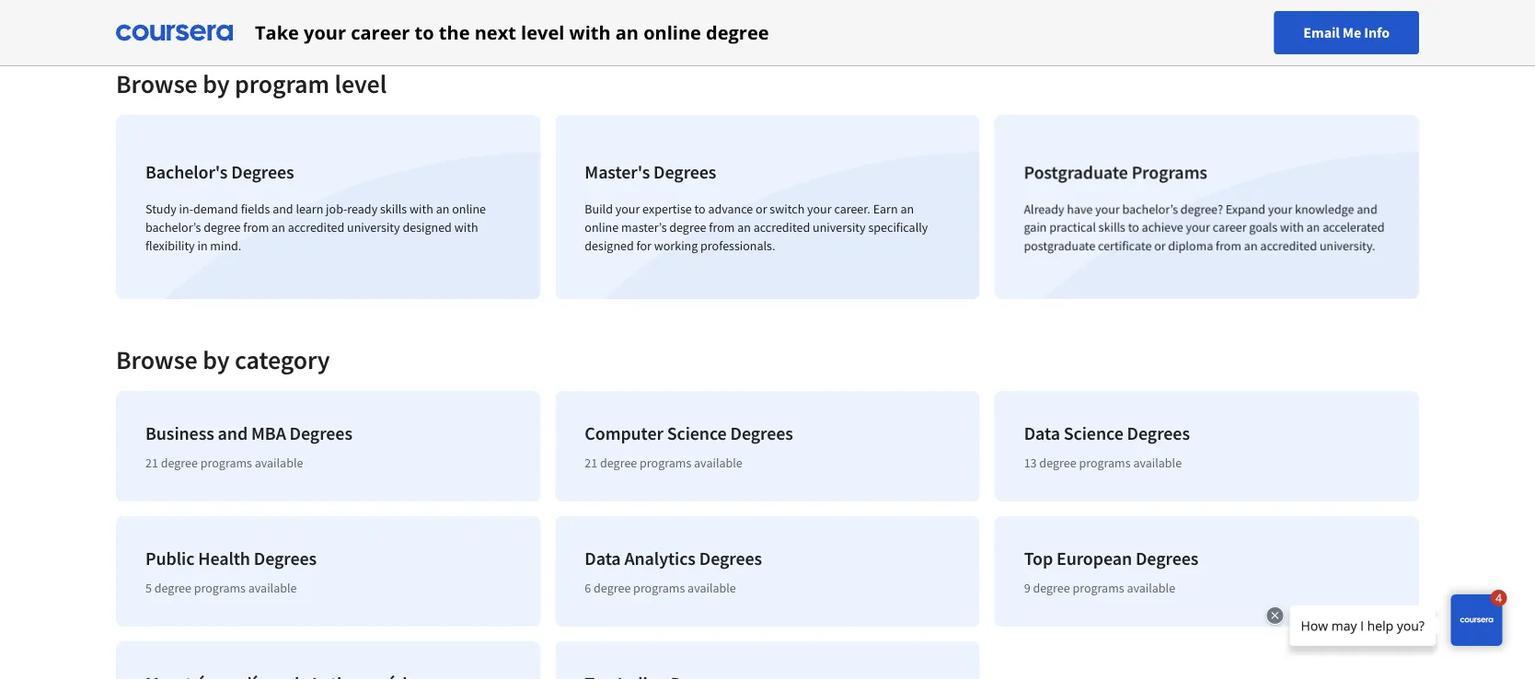 Task type: describe. For each thing, give the bounding box(es) containing it.
top european degrees
[[1024, 547, 1199, 570]]

degree for top european degrees
[[1033, 580, 1070, 597]]

for
[[637, 238, 652, 254]]

accredited inside already have your bachelor's degree? expand your knowledge and gain practical skills to achieve your career goals with an accelerated postgraduate certificate or diploma from an accredited university.
[[1261, 238, 1317, 254]]

science for computer
[[667, 422, 727, 445]]

business and mba degrees
[[145, 422, 352, 445]]

programs for data science degrees
[[1079, 455, 1131, 471]]

take
[[255, 20, 299, 45]]

browse by program level
[[116, 68, 387, 100]]

degree for public health degrees
[[154, 580, 191, 597]]

demand
[[193, 201, 238, 217]]

data for data analytics degrees
[[585, 547, 621, 570]]

degree?
[[1181, 201, 1224, 217]]

university for bachelor's degrees
[[347, 219, 400, 236]]

your up goals
[[1268, 201, 1293, 217]]

designed inside study in-demand fields and learn job-ready skills with an online bachelor's degree from an accredited university designed with flexibility in mind.
[[403, 219, 452, 236]]

available for top european degrees
[[1127, 580, 1176, 597]]

build your expertise to advance or switch your career. earn an online master's degree from an accredited university specifically designed for working professionals.
[[585, 201, 928, 254]]

working
[[654, 238, 698, 254]]

21 for business
[[145, 455, 158, 471]]

or inside already have your bachelor's degree? expand your knowledge and gain practical skills to achieve your career goals with an accelerated postgraduate certificate or diploma from an accredited university.
[[1155, 238, 1166, 254]]

degree for data science degrees
[[1040, 455, 1077, 471]]

mind.
[[210, 238, 241, 254]]

accredited for bachelor's degrees
[[288, 219, 345, 236]]

science for data
[[1064, 422, 1124, 445]]

your right "have"
[[1096, 201, 1120, 217]]

public
[[145, 547, 195, 570]]

accredited for master's degrees
[[754, 219, 810, 236]]

job-
[[326, 201, 347, 217]]

data science degrees
[[1024, 422, 1190, 445]]

diploma
[[1169, 238, 1214, 254]]

your up master's
[[616, 201, 640, 217]]

designed inside build your expertise to advance or switch your career. earn an online master's degree from an accredited university specifically designed for working professionals.
[[585, 238, 634, 254]]

programs for business and mba degrees
[[200, 455, 252, 471]]

master's degrees
[[585, 161, 717, 184]]

degree inside build your expertise to advance or switch your career. earn an online master's degree from an accredited university specifically designed for working professionals.
[[670, 219, 707, 236]]

analytics
[[625, 547, 696, 570]]

13
[[1024, 455, 1037, 471]]

data analytics degrees
[[585, 547, 762, 570]]

already
[[1024, 201, 1065, 217]]

study in-demand fields and learn job-ready skills with an online bachelor's degree from an accredited university designed with flexibility in mind.
[[145, 201, 486, 254]]

professionals.
[[701, 238, 776, 254]]

or inside build your expertise to advance or switch your career. earn an online master's degree from an accredited university specifically designed for working professionals.
[[756, 201, 767, 217]]

me
[[1343, 23, 1362, 42]]

learn
[[296, 201, 323, 217]]

by for program
[[203, 68, 230, 100]]

6
[[585, 580, 591, 597]]

in-
[[179, 201, 193, 217]]

email me info
[[1304, 23, 1390, 42]]

browse by category
[[116, 344, 330, 376]]

bachelor's inside study in-demand fields and learn job-ready skills with an online bachelor's degree from an accredited university designed with flexibility in mind.
[[145, 219, 201, 236]]

specifically
[[868, 219, 928, 236]]

6 degree programs available
[[585, 580, 736, 597]]

9 degree programs available
[[1024, 580, 1176, 597]]

available for computer science degrees
[[694, 455, 743, 471]]

accelerated
[[1323, 219, 1385, 236]]

with inside already have your bachelor's degree? expand your knowledge and gain practical skills to achieve your career goals with an accelerated postgraduate certificate or diploma from an accredited university.
[[1281, 219, 1304, 236]]

fields
[[241, 201, 270, 217]]

university.
[[1320, 238, 1376, 254]]

available for data analytics degrees
[[688, 580, 736, 597]]

master's
[[585, 161, 650, 184]]

postgraduate programs
[[1024, 161, 1208, 184]]

programs for top european degrees
[[1073, 580, 1125, 597]]

earn
[[873, 201, 898, 217]]

career.
[[834, 201, 871, 217]]

online for bachelor's degrees
[[452, 201, 486, 217]]

program
[[235, 68, 329, 100]]

build
[[585, 201, 613, 217]]

take your career to the next level with an online degree
[[255, 20, 769, 45]]

computer science degrees
[[585, 422, 793, 445]]

skills inside study in-demand fields and learn job-ready skills with an online bachelor's degree from an accredited university designed with flexibility in mind.
[[380, 201, 407, 217]]

to for the
[[415, 20, 434, 45]]

category
[[235, 344, 330, 376]]

the
[[439, 20, 470, 45]]

programs
[[1132, 161, 1208, 184]]

gain
[[1024, 219, 1047, 236]]

0 vertical spatial level
[[521, 20, 565, 45]]

certificate
[[1099, 238, 1152, 254]]



Task type: vqa. For each thing, say whether or not it's contained in the screenshot.
the Different
no



Task type: locate. For each thing, give the bounding box(es) containing it.
0 horizontal spatial level
[[335, 68, 387, 100]]

0 vertical spatial online
[[644, 20, 701, 45]]

1 vertical spatial career
[[1213, 219, 1247, 236]]

1 horizontal spatial science
[[1064, 422, 1124, 445]]

2 21 degree programs available from the left
[[585, 455, 743, 471]]

programs down business and mba degrees
[[200, 455, 252, 471]]

online
[[644, 20, 701, 45], [452, 201, 486, 217], [585, 219, 619, 236]]

programs for public health degrees
[[194, 580, 246, 597]]

accredited
[[288, 219, 345, 236], [754, 219, 810, 236], [1261, 238, 1317, 254]]

expand
[[1226, 201, 1266, 217]]

available down top european degrees
[[1127, 580, 1176, 597]]

1 horizontal spatial to
[[695, 201, 706, 217]]

skills
[[380, 201, 407, 217], [1099, 219, 1126, 236]]

21 down business
[[145, 455, 158, 471]]

university down career. on the top of page
[[813, 219, 866, 236]]

expertise
[[643, 201, 692, 217]]

and inside already have your bachelor's degree? expand your knowledge and gain practical skills to achieve your career goals with an accelerated postgraduate certificate or diploma from an accredited university.
[[1357, 201, 1378, 217]]

from for master's degrees
[[709, 219, 735, 236]]

data up 6
[[585, 547, 621, 570]]

1 science from the left
[[667, 422, 727, 445]]

in
[[197, 238, 208, 254]]

to inside build your expertise to advance or switch your career. earn an online master's degree from an accredited university specifically designed for working professionals.
[[695, 201, 706, 217]]

available down "mba"
[[255, 455, 303, 471]]

1 horizontal spatial level
[[521, 20, 565, 45]]

university inside study in-demand fields and learn job-ready skills with an online bachelor's degree from an accredited university designed with flexibility in mind.
[[347, 219, 400, 236]]

study
[[145, 201, 177, 217]]

designed
[[403, 219, 452, 236], [585, 238, 634, 254]]

1 horizontal spatial skills
[[1099, 219, 1126, 236]]

knowledge
[[1295, 201, 1355, 217]]

1 vertical spatial browse
[[116, 344, 198, 376]]

available
[[255, 455, 303, 471], [694, 455, 743, 471], [1134, 455, 1182, 471], [248, 580, 297, 597], [688, 580, 736, 597], [1127, 580, 1176, 597]]

level right the next
[[521, 20, 565, 45]]

or down achieve in the right top of the page
[[1155, 238, 1166, 254]]

1 vertical spatial bachelor's
[[145, 219, 201, 236]]

0 horizontal spatial or
[[756, 201, 767, 217]]

to left advance
[[695, 201, 706, 217]]

available down data analytics degrees
[[688, 580, 736, 597]]

skills right ready
[[380, 201, 407, 217]]

1 vertical spatial designed
[[585, 238, 634, 254]]

13 degree programs available
[[1024, 455, 1182, 471]]

coursera image
[[116, 18, 233, 47]]

career
[[351, 20, 410, 45], [1213, 219, 1247, 236]]

to inside already have your bachelor's degree? expand your knowledge and gain practical skills to achieve your career goals with an accelerated postgraduate certificate or diploma from an accredited university.
[[1129, 219, 1140, 236]]

european
[[1057, 547, 1132, 570]]

1 vertical spatial level
[[335, 68, 387, 100]]

1 vertical spatial skills
[[1099, 219, 1126, 236]]

2 horizontal spatial from
[[1216, 238, 1242, 254]]

postgraduate
[[1024, 161, 1129, 184]]

public health degrees
[[145, 547, 317, 570]]

master's
[[621, 219, 667, 236]]

21 degree programs available down the computer science degrees at the bottom of page
[[585, 455, 743, 471]]

programs down european
[[1073, 580, 1125, 597]]

accredited down goals
[[1261, 238, 1317, 254]]

2 21 from the left
[[585, 455, 598, 471]]

to
[[415, 20, 434, 45], [695, 201, 706, 217], [1129, 219, 1140, 236]]

and left "mba"
[[218, 422, 248, 445]]

1 university from the left
[[347, 219, 400, 236]]

1 vertical spatial online
[[452, 201, 486, 217]]

0 vertical spatial data
[[1024, 422, 1060, 445]]

1 horizontal spatial data
[[1024, 422, 1060, 445]]

bachelor's up achieve in the right top of the page
[[1123, 201, 1179, 217]]

from right diploma
[[1216, 238, 1242, 254]]

practical
[[1050, 219, 1096, 236]]

science
[[667, 422, 727, 445], [1064, 422, 1124, 445]]

1 horizontal spatial career
[[1213, 219, 1247, 236]]

0 horizontal spatial career
[[351, 20, 410, 45]]

info
[[1365, 23, 1390, 42]]

from inside already have your bachelor's degree? expand your knowledge and gain practical skills to achieve your career goals with an accelerated postgraduate certificate or diploma from an accredited university.
[[1216, 238, 1242, 254]]

1 browse from the top
[[116, 68, 198, 100]]

science right computer
[[667, 422, 727, 445]]

accredited down switch
[[754, 219, 810, 236]]

and inside study in-demand fields and learn job-ready skills with an online bachelor's degree from an accredited university designed with flexibility in mind.
[[273, 201, 293, 217]]

bachelor's degrees
[[145, 161, 294, 184]]

flexibility
[[145, 238, 195, 254]]

programs down data science degrees
[[1079, 455, 1131, 471]]

bachelor's inside already have your bachelor's degree? expand your knowledge and gain practical skills to achieve your career goals with an accelerated postgraduate certificate or diploma from an accredited university.
[[1123, 201, 1179, 217]]

or
[[756, 201, 767, 217], [1155, 238, 1166, 254]]

skills up the certificate
[[1099, 219, 1126, 236]]

1 vertical spatial to
[[695, 201, 706, 217]]

1 vertical spatial data
[[585, 547, 621, 570]]

available for public health degrees
[[248, 580, 297, 597]]

5 degree programs available
[[145, 580, 297, 597]]

next
[[475, 20, 516, 45]]

1 horizontal spatial and
[[273, 201, 293, 217]]

email me info button
[[1274, 11, 1420, 54]]

from
[[243, 219, 269, 236], [709, 219, 735, 236], [1216, 238, 1242, 254]]

postgraduate
[[1024, 238, 1096, 254]]

1 horizontal spatial university
[[813, 219, 866, 236]]

university down ready
[[347, 219, 400, 236]]

to left the
[[415, 20, 434, 45]]

with
[[569, 20, 611, 45], [410, 201, 433, 217], [454, 219, 478, 236], [1281, 219, 1304, 236]]

list containing business and mba degrees
[[109, 384, 1427, 679]]

bachelor's
[[145, 161, 228, 184]]

advance
[[708, 201, 753, 217]]

1 vertical spatial by
[[203, 344, 230, 376]]

by left program
[[203, 68, 230, 100]]

21 degree programs available for and
[[145, 455, 303, 471]]

and left learn
[[273, 201, 293, 217]]

1 horizontal spatial 21 degree programs available
[[585, 455, 743, 471]]

browse for browse by category
[[116, 344, 198, 376]]

from inside study in-demand fields and learn job-ready skills with an online bachelor's degree from an accredited university designed with flexibility in mind.
[[243, 219, 269, 236]]

0 horizontal spatial to
[[415, 20, 434, 45]]

list for browse by program level
[[109, 108, 1427, 307]]

0 horizontal spatial designed
[[403, 219, 452, 236]]

1 vertical spatial or
[[1155, 238, 1166, 254]]

available down the computer science degrees at the bottom of page
[[694, 455, 743, 471]]

0 horizontal spatial skills
[[380, 201, 407, 217]]

available for business and mba degrees
[[255, 455, 303, 471]]

career left the
[[351, 20, 410, 45]]

0 horizontal spatial bachelor's
[[145, 219, 201, 236]]

and up accelerated
[[1357, 201, 1378, 217]]

from inside build your expertise to advance or switch your career. earn an online master's degree from an accredited university specifically designed for working professionals.
[[709, 219, 735, 236]]

available for data science degrees
[[1134, 455, 1182, 471]]

programs down health
[[194, 580, 246, 597]]

0 vertical spatial career
[[351, 20, 410, 45]]

your down degree?
[[1186, 219, 1211, 236]]

to for advance
[[695, 201, 706, 217]]

bachelor's up flexibility
[[145, 219, 201, 236]]

from for bachelor's degrees
[[243, 219, 269, 236]]

2 horizontal spatial to
[[1129, 219, 1140, 236]]

0 vertical spatial browse
[[116, 68, 198, 100]]

science up 13 degree programs available on the right of the page
[[1064, 422, 1124, 445]]

2 browse from the top
[[116, 344, 198, 376]]

0 vertical spatial designed
[[403, 219, 452, 236]]

online inside study in-demand fields and learn job-ready skills with an online bachelor's degree from an accredited university designed with flexibility in mind.
[[452, 201, 486, 217]]

0 vertical spatial list
[[109, 108, 1427, 307]]

0 vertical spatial or
[[756, 201, 767, 217]]

your right switch
[[807, 201, 832, 217]]

accredited inside study in-demand fields and learn job-ready skills with an online bachelor's degree from an accredited university designed with flexibility in mind.
[[288, 219, 345, 236]]

0 horizontal spatial and
[[218, 422, 248, 445]]

1 21 degree programs available from the left
[[145, 455, 303, 471]]

2 horizontal spatial online
[[644, 20, 701, 45]]

list containing bachelor's degrees
[[109, 108, 1427, 307]]

data
[[1024, 422, 1060, 445], [585, 547, 621, 570]]

browse for browse by program level
[[116, 68, 198, 100]]

university
[[347, 219, 400, 236], [813, 219, 866, 236]]

degree for data analytics degrees
[[594, 580, 631, 597]]

or left switch
[[756, 201, 767, 217]]

business
[[145, 422, 214, 445]]

degree for business and mba degrees
[[161, 455, 198, 471]]

2 by from the top
[[203, 344, 230, 376]]

available down public health degrees
[[248, 580, 297, 597]]

achieve
[[1142, 219, 1184, 236]]

1 vertical spatial list
[[109, 384, 1427, 679]]

1 by from the top
[[203, 68, 230, 100]]

0 horizontal spatial university
[[347, 219, 400, 236]]

2 university from the left
[[813, 219, 866, 236]]

have
[[1067, 201, 1093, 217]]

by for category
[[203, 344, 230, 376]]

0 vertical spatial to
[[415, 20, 434, 45]]

already have your bachelor's degree? expand your knowledge and gain practical skills to achieve your career goals with an accelerated postgraduate certificate or diploma from an accredited university.
[[1024, 201, 1385, 254]]

1 horizontal spatial accredited
[[754, 219, 810, 236]]

from down advance
[[709, 219, 735, 236]]

an
[[616, 20, 639, 45], [436, 201, 450, 217], [901, 201, 914, 217], [272, 219, 285, 236], [737, 219, 751, 236], [1307, 219, 1320, 236], [1245, 238, 1258, 254]]

1 horizontal spatial or
[[1155, 238, 1166, 254]]

career inside already have your bachelor's degree? expand your knowledge and gain practical skills to achieve your career goals with an accelerated postgraduate certificate or diploma from an accredited university.
[[1213, 219, 1247, 236]]

programs down the computer science degrees at the bottom of page
[[640, 455, 692, 471]]

0 vertical spatial bachelor's
[[1123, 201, 1179, 217]]

mba
[[251, 422, 286, 445]]

1 horizontal spatial 21
[[585, 455, 598, 471]]

0 horizontal spatial online
[[452, 201, 486, 217]]

1 horizontal spatial online
[[585, 219, 619, 236]]

email
[[1304, 23, 1340, 42]]

degree inside study in-demand fields and learn job-ready skills with an online bachelor's degree from an accredited university designed with flexibility in mind.
[[204, 219, 241, 236]]

your
[[304, 20, 346, 45], [616, 201, 640, 217], [807, 201, 832, 217], [1096, 201, 1120, 217], [1268, 201, 1293, 217], [1186, 219, 1211, 236]]

programs for computer science degrees
[[640, 455, 692, 471]]

0 horizontal spatial from
[[243, 219, 269, 236]]

1 list from the top
[[109, 108, 1427, 307]]

2 vertical spatial online
[[585, 219, 619, 236]]

level right program
[[335, 68, 387, 100]]

programs
[[200, 455, 252, 471], [640, 455, 692, 471], [1079, 455, 1131, 471], [194, 580, 246, 597], [633, 580, 685, 597], [1073, 580, 1125, 597]]

top
[[1024, 547, 1053, 570]]

available down data science degrees
[[1134, 455, 1182, 471]]

2 vertical spatial to
[[1129, 219, 1140, 236]]

1 horizontal spatial bachelor's
[[1123, 201, 1179, 217]]

list
[[109, 108, 1427, 307], [109, 384, 1427, 679]]

21 for computer
[[585, 455, 598, 471]]

browse
[[116, 68, 198, 100], [116, 344, 198, 376]]

level
[[521, 20, 565, 45], [335, 68, 387, 100]]

switch
[[770, 201, 805, 217]]

degree for computer science degrees
[[600, 455, 637, 471]]

university inside build your expertise to advance or switch your career. earn an online master's degree from an accredited university specifically designed for working professionals.
[[813, 219, 866, 236]]

from down 'fields'
[[243, 219, 269, 236]]

1 horizontal spatial from
[[709, 219, 735, 236]]

2 horizontal spatial accredited
[[1261, 238, 1317, 254]]

health
[[198, 547, 250, 570]]

0 horizontal spatial 21
[[145, 455, 158, 471]]

2 horizontal spatial and
[[1357, 201, 1378, 217]]

degree
[[706, 20, 769, 45], [204, 219, 241, 236], [670, 219, 707, 236], [161, 455, 198, 471], [600, 455, 637, 471], [1040, 455, 1077, 471], [154, 580, 191, 597], [594, 580, 631, 597], [1033, 580, 1070, 597]]

21 degree programs available for science
[[585, 455, 743, 471]]

browse up business
[[116, 344, 198, 376]]

accredited down learn
[[288, 219, 345, 236]]

0 vertical spatial by
[[203, 68, 230, 100]]

goals
[[1250, 219, 1278, 236]]

21 degree programs available down business and mba degrees
[[145, 455, 303, 471]]

5
[[145, 580, 152, 597]]

data for data science degrees
[[1024, 422, 1060, 445]]

data up "13"
[[1024, 422, 1060, 445]]

skills inside already have your bachelor's degree? expand your knowledge and gain practical skills to achieve your career goals with an accelerated postgraduate certificate or diploma from an accredited university.
[[1099, 219, 1126, 236]]

21 degree programs available
[[145, 455, 303, 471], [585, 455, 743, 471]]

university for master's degrees
[[813, 219, 866, 236]]

ready
[[347, 201, 378, 217]]

0 vertical spatial skills
[[380, 201, 407, 217]]

0 horizontal spatial science
[[667, 422, 727, 445]]

by
[[203, 68, 230, 100], [203, 344, 230, 376]]

browse down coursera image
[[116, 68, 198, 100]]

9
[[1024, 580, 1031, 597]]

2 list from the top
[[109, 384, 1427, 679]]

degrees
[[231, 161, 294, 184], [654, 161, 717, 184], [290, 422, 352, 445], [730, 422, 793, 445], [1127, 422, 1190, 445], [254, 547, 317, 570], [699, 547, 762, 570], [1136, 547, 1199, 570]]

online for master's degrees
[[585, 219, 619, 236]]

1 horizontal spatial designed
[[585, 238, 634, 254]]

and
[[273, 201, 293, 217], [1357, 201, 1378, 217], [218, 422, 248, 445]]

by left category
[[203, 344, 230, 376]]

2 science from the left
[[1064, 422, 1124, 445]]

0 horizontal spatial accredited
[[288, 219, 345, 236]]

list for browse by category
[[109, 384, 1427, 679]]

career down expand on the right of page
[[1213, 219, 1247, 236]]

online inside build your expertise to advance or switch your career. earn an online master's degree from an accredited university specifically designed for working professionals.
[[585, 219, 619, 236]]

1 21 from the left
[[145, 455, 158, 471]]

0 horizontal spatial data
[[585, 547, 621, 570]]

programs for data analytics degrees
[[633, 580, 685, 597]]

0 horizontal spatial 21 degree programs available
[[145, 455, 303, 471]]

your right take
[[304, 20, 346, 45]]

computer
[[585, 422, 664, 445]]

21
[[145, 455, 158, 471], [585, 455, 598, 471]]

programs down analytics
[[633, 580, 685, 597]]

accredited inside build your expertise to advance or switch your career. earn an online master's degree from an accredited university specifically designed for working professionals.
[[754, 219, 810, 236]]

to up the certificate
[[1129, 219, 1140, 236]]

21 down computer
[[585, 455, 598, 471]]



